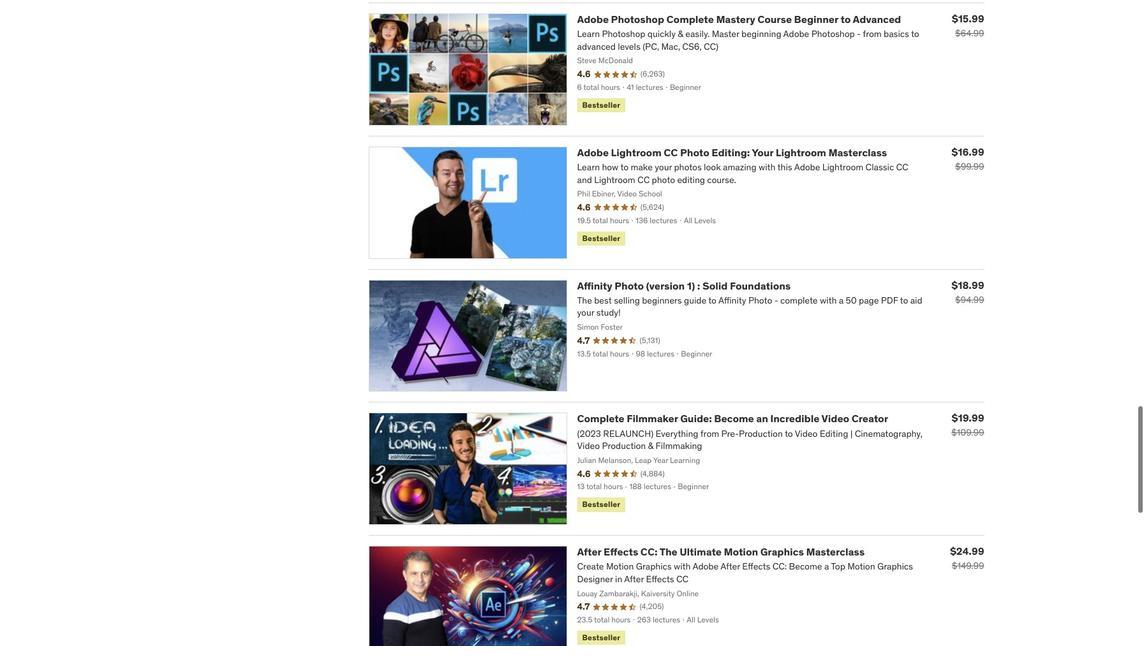 Task type: vqa. For each thing, say whether or not it's contained in the screenshot.
Close Icon
no



Task type: describe. For each thing, give the bounding box(es) containing it.
after effects cc: the ultimate motion graphics masterclass
[[578, 546, 865, 559]]

course
[[758, 13, 792, 26]]

$64.99
[[956, 27, 985, 39]]

$99.99
[[956, 161, 985, 172]]

advanced
[[853, 13, 902, 26]]

1)
[[688, 279, 696, 292]]

ultimate
[[680, 546, 722, 559]]

graphics
[[761, 546, 804, 559]]

$24.99
[[951, 545, 985, 558]]

guide:
[[681, 413, 712, 426]]

1 lightroom from the left
[[611, 146, 662, 159]]

beginner
[[795, 13, 839, 26]]

become
[[715, 413, 755, 426]]

$24.99 $149.99
[[951, 545, 985, 572]]

$15.99
[[953, 12, 985, 25]]

affinity photo (version 1) : solid foundations link
[[578, 279, 791, 292]]

$15.99 $64.99
[[953, 12, 985, 39]]

$16.99 $99.99
[[952, 145, 985, 172]]

adobe photoshop complete mastery course beginner to advanced
[[578, 13, 902, 26]]

0 vertical spatial complete
[[667, 13, 714, 26]]

adobe photoshop complete mastery course beginner to advanced link
[[578, 13, 902, 26]]

solid
[[703, 279, 728, 292]]

masterclass for adobe lightroom cc photo editing: your lightroom masterclass
[[829, 146, 888, 159]]

1 horizontal spatial photo
[[681, 146, 710, 159]]

affinity photo (version 1) : solid foundations
[[578, 279, 791, 292]]

creator
[[852, 413, 889, 426]]

affinity
[[578, 279, 613, 292]]

your
[[752, 146, 774, 159]]

$149.99
[[953, 561, 985, 572]]

cc
[[664, 146, 678, 159]]

$94.99
[[956, 294, 985, 306]]

(version
[[647, 279, 685, 292]]

incredible
[[771, 413, 820, 426]]

$18.99 $94.99
[[952, 279, 985, 306]]



Task type: locate. For each thing, give the bounding box(es) containing it.
:
[[698, 279, 701, 292]]

after
[[578, 546, 602, 559]]

$19.99 $109.99
[[952, 412, 985, 439]]

adobe for adobe photoshop complete mastery course beginner to advanced
[[578, 13, 609, 26]]

masterclass
[[829, 146, 888, 159], [807, 546, 865, 559]]

lightroom left cc
[[611, 146, 662, 159]]

foundations
[[730, 279, 791, 292]]

photo
[[681, 146, 710, 159], [615, 279, 644, 292]]

1 vertical spatial masterclass
[[807, 546, 865, 559]]

to
[[841, 13, 851, 26]]

$16.99
[[952, 145, 985, 158]]

0 horizontal spatial photo
[[615, 279, 644, 292]]

2 adobe from the top
[[578, 146, 609, 159]]

lightroom right your
[[776, 146, 827, 159]]

1 vertical spatial adobe
[[578, 146, 609, 159]]

adobe lightroom cc photo editing: your lightroom masterclass
[[578, 146, 888, 159]]

1 horizontal spatial lightroom
[[776, 146, 827, 159]]

1 vertical spatial complete
[[578, 413, 625, 426]]

adobe
[[578, 13, 609, 26], [578, 146, 609, 159]]

effects
[[604, 546, 639, 559]]

filmmaker
[[627, 413, 679, 426]]

motion
[[724, 546, 759, 559]]

editing:
[[712, 146, 750, 159]]

0 horizontal spatial lightroom
[[611, 146, 662, 159]]

photo right cc
[[681, 146, 710, 159]]

mastery
[[717, 13, 756, 26]]

complete left filmmaker
[[578, 413, 625, 426]]

0 horizontal spatial complete
[[578, 413, 625, 426]]

$109.99
[[952, 427, 985, 439]]

0 vertical spatial adobe
[[578, 13, 609, 26]]

adobe lightroom cc photo editing: your lightroom masterclass link
[[578, 146, 888, 159]]

the
[[660, 546, 678, 559]]

1 horizontal spatial complete
[[667, 13, 714, 26]]

cc:
[[641, 546, 658, 559]]

photo right affinity
[[615, 279, 644, 292]]

1 adobe from the top
[[578, 13, 609, 26]]

adobe for adobe lightroom cc photo editing: your lightroom masterclass
[[578, 146, 609, 159]]

$18.99
[[952, 279, 985, 292]]

complete
[[667, 13, 714, 26], [578, 413, 625, 426]]

an
[[757, 413, 769, 426]]

0 vertical spatial photo
[[681, 146, 710, 159]]

$19.99
[[952, 412, 985, 425]]

0 vertical spatial masterclass
[[829, 146, 888, 159]]

video
[[822, 413, 850, 426]]

photoshop
[[611, 13, 665, 26]]

lightroom
[[611, 146, 662, 159], [776, 146, 827, 159]]

complete left mastery
[[667, 13, 714, 26]]

complete filmmaker guide: become an incredible video creator
[[578, 413, 889, 426]]

complete filmmaker guide: become an incredible video creator link
[[578, 413, 889, 426]]

after effects cc: the ultimate motion graphics masterclass link
[[578, 546, 865, 559]]

2 lightroom from the left
[[776, 146, 827, 159]]

masterclass for after effects cc: the ultimate motion graphics masterclass
[[807, 546, 865, 559]]

1 vertical spatial photo
[[615, 279, 644, 292]]



